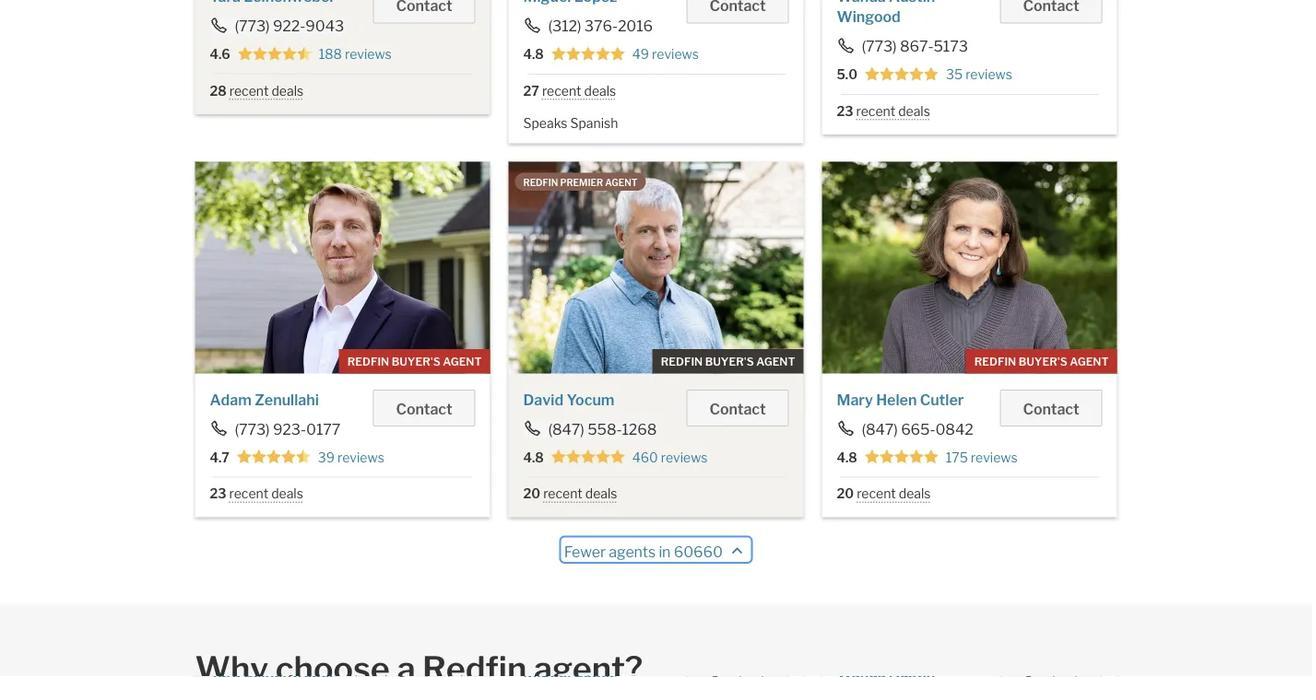 Task type: describe. For each thing, give the bounding box(es) containing it.
speaks spanish
[[523, 115, 618, 131]]

adam
[[210, 391, 252, 409]]

0177
[[306, 420, 341, 438]]

buyer's for adam zenullahi
[[392, 355, 441, 368]]

recent for david yocum
[[543, 486, 583, 502]]

contact for 0842
[[1023, 400, 1080, 418]]

188 reviews
[[319, 46, 392, 62]]

spanish
[[570, 115, 618, 131]]

558-
[[588, 420, 622, 438]]

reviews right 49
[[652, 46, 699, 62]]

rating 4.8 out of 5 element for david
[[551, 449, 625, 466]]

(312)
[[548, 17, 581, 35]]

photo of adam zenullahi image
[[195, 162, 490, 374]]

reviews for mary helen cutler
[[971, 450, 1018, 466]]

49 reviews
[[632, 46, 699, 62]]

867-
[[900, 37, 934, 55]]

deals for adam zenullahi
[[271, 486, 303, 502]]

rating 4.6 out of 5 element
[[238, 46, 312, 62]]

(773) 867-5173 button
[[837, 37, 969, 55]]

(773) for (773) 923-0177
[[235, 420, 270, 438]]

redfin premier agent
[[523, 177, 638, 188]]

(773) 923-0177 button
[[210, 420, 341, 438]]

contact button for (773) 923-0177
[[373, 390, 475, 427]]

2016
[[618, 17, 653, 35]]

photo of mary helen cutler image
[[822, 162, 1117, 374]]

(773) for (773) 922-9043
[[235, 17, 270, 35]]

helen
[[876, 391, 917, 409]]

agents
[[609, 543, 656, 561]]

david yocum
[[523, 391, 615, 409]]

60660
[[674, 543, 723, 561]]

39 reviews
[[318, 450, 384, 466]]

(847) 665-0842
[[862, 420, 974, 438]]

39
[[318, 450, 335, 466]]

deals for mary helen cutler
[[899, 486, 931, 502]]

zenullahi
[[255, 391, 319, 409]]

reviews for david yocum
[[661, 450, 708, 466]]

contact for 1268
[[710, 400, 766, 418]]

(773) 922-9043
[[235, 17, 344, 35]]

fewer
[[564, 543, 606, 561]]

28 recent deals
[[210, 83, 304, 98]]

premier
[[560, 177, 603, 188]]

4.8 for david yocum
[[523, 450, 544, 466]]

david yocum link
[[523, 391, 615, 409]]

mary
[[837, 391, 873, 409]]

28
[[210, 83, 227, 98]]

redfin buyer's agent for mary helen cutler
[[975, 355, 1109, 368]]

reviews right 188
[[345, 46, 392, 62]]

speaks
[[523, 115, 568, 131]]

9043
[[306, 17, 344, 35]]

23 for (773) 923-0177
[[210, 486, 226, 502]]

23 for (773) 867-5173
[[837, 103, 854, 119]]

175 reviews
[[946, 450, 1018, 466]]

4.7
[[210, 450, 230, 466]]

reviews for adam zenullahi
[[338, 450, 384, 466]]

deals for wanda austin- wingood
[[898, 103, 930, 119]]

mary helen cutler link
[[837, 391, 964, 409]]



Task type: vqa. For each thing, say whether or not it's contained in the screenshot.
Search Field
no



Task type: locate. For each thing, give the bounding box(es) containing it.
922-
[[273, 17, 306, 35]]

rating 4.8 out of 5 element down '(312) 376-2016' button
[[551, 46, 625, 62]]

23 recent deals for 867-
[[837, 103, 930, 119]]

cutler
[[920, 391, 964, 409]]

recent up fewer
[[543, 486, 583, 502]]

0 horizontal spatial contact
[[396, 400, 452, 418]]

rating 4.8 out of 5 element
[[551, 46, 625, 62], [551, 449, 625, 466], [865, 449, 939, 466]]

austin-
[[889, 0, 941, 5]]

(773)
[[235, 17, 270, 35], [862, 37, 897, 55], [235, 420, 270, 438]]

460 reviews
[[632, 450, 708, 466]]

4.6
[[210, 46, 230, 62]]

1 horizontal spatial (847)
[[862, 420, 898, 438]]

0 horizontal spatial redfin buyer's agent
[[347, 355, 482, 368]]

contact button up 175 reviews
[[1000, 390, 1103, 427]]

recent right 27
[[542, 83, 582, 98]]

20 down (847) 558-1268 button
[[523, 486, 541, 502]]

1 horizontal spatial contact button
[[687, 390, 789, 427]]

recent down rating 4.7 out of 5 'element'
[[229, 486, 269, 502]]

(773) 922-9043 button
[[210, 17, 345, 35]]

23 down 4.7 at the bottom left of page
[[210, 486, 226, 502]]

deals up spanish
[[584, 83, 616, 98]]

1 vertical spatial 23 recent deals
[[210, 486, 303, 502]]

contact button up 39 reviews
[[373, 390, 475, 427]]

20 for (847) 558-1268
[[523, 486, 541, 502]]

(847) 558-1268 button
[[523, 420, 658, 438]]

1 contact from the left
[[396, 400, 452, 418]]

35
[[946, 67, 963, 82]]

20 recent deals
[[523, 486, 617, 502], [837, 486, 931, 502]]

agent
[[605, 177, 638, 188], [443, 355, 482, 368], [756, 355, 795, 368], [1070, 355, 1109, 368]]

2 buyer's from the left
[[705, 355, 754, 368]]

yocum
[[567, 391, 615, 409]]

(773) down adam zenullahi link
[[235, 420, 270, 438]]

contact for 0177
[[396, 400, 452, 418]]

1 (847) from the left
[[548, 420, 585, 438]]

2 (847) from the left
[[862, 420, 898, 438]]

0 vertical spatial 23
[[837, 103, 854, 119]]

adam zenullahi link
[[210, 391, 319, 409]]

0 horizontal spatial contact button
[[373, 390, 475, 427]]

(773) 867-5173
[[862, 37, 968, 55]]

1 horizontal spatial redfin buyer's agent
[[661, 355, 795, 368]]

wanda
[[837, 0, 886, 5]]

(847) for (847) 665-0842
[[862, 420, 898, 438]]

in
[[659, 543, 671, 561]]

5173
[[934, 37, 968, 55]]

1 contact button from the left
[[373, 390, 475, 427]]

adam zenullahi
[[210, 391, 319, 409]]

recent for wanda austin- wingood
[[856, 103, 896, 119]]

(847) for (847) 558-1268
[[548, 420, 585, 438]]

1 horizontal spatial buyer's
[[705, 355, 754, 368]]

rating 4.8 out of 5 element down (847) 558-1268 button
[[551, 449, 625, 466]]

contact button for (847) 558-1268
[[687, 390, 789, 427]]

20 recent deals for 558-
[[523, 486, 617, 502]]

3 contact button from the left
[[1000, 390, 1103, 427]]

23
[[837, 103, 854, 119], [210, 486, 226, 502]]

2 horizontal spatial redfin buyer's agent
[[975, 355, 1109, 368]]

reviews right 460
[[661, 450, 708, 466]]

0 vertical spatial 23 recent deals
[[837, 103, 930, 119]]

david
[[523, 391, 564, 409]]

0842
[[936, 420, 974, 438]]

(847) 558-1268
[[548, 420, 657, 438]]

0 vertical spatial (773)
[[235, 17, 270, 35]]

23 recent deals
[[837, 103, 930, 119], [210, 486, 303, 502]]

1 vertical spatial (773)
[[862, 37, 897, 55]]

1 redfin buyer's agent from the left
[[347, 355, 482, 368]]

deals down rating 4.6 out of 5 element
[[272, 83, 304, 98]]

recent for adam zenullahi
[[229, 486, 269, 502]]

35 reviews
[[946, 67, 1013, 82]]

recent for mary helen cutler
[[857, 486, 896, 502]]

redfin buyer's agent for adam zenullahi
[[347, 355, 482, 368]]

buyer's for mary helen cutler
[[1019, 355, 1068, 368]]

27
[[523, 83, 539, 98]]

deals for david yocum
[[585, 486, 617, 502]]

(847) down 'helen'
[[862, 420, 898, 438]]

20 recent deals down '(847) 665-0842' button
[[837, 486, 931, 502]]

20 for (847) 665-0842
[[837, 486, 854, 502]]

reviews for wanda austin- wingood
[[966, 67, 1013, 82]]

photo of david yocum image
[[509, 162, 804, 374]]

rating 5.0 out of 5 element
[[865, 66, 939, 83]]

2 20 recent deals from the left
[[837, 486, 931, 502]]

deals down rating 5.0 out of 5 element
[[898, 103, 930, 119]]

(847) 665-0842 button
[[837, 420, 975, 438]]

rating 4.7 out of 5 element
[[237, 449, 311, 466]]

(773) down wingood
[[862, 37, 897, 55]]

3 buyer's from the left
[[1019, 355, 1068, 368]]

27 recent deals
[[523, 83, 616, 98]]

(847) down david yocum 'link'
[[548, 420, 585, 438]]

contact button for (847) 665-0842
[[1000, 390, 1103, 427]]

23 recent deals down rating 5.0 out of 5 element
[[837, 103, 930, 119]]

4.8 down mary
[[837, 450, 858, 466]]

(847)
[[548, 420, 585, 438], [862, 420, 898, 438]]

reviews right "35"
[[966, 67, 1013, 82]]

3 contact from the left
[[1023, 400, 1080, 418]]

1 vertical spatial 23
[[210, 486, 226, 502]]

0 horizontal spatial 20
[[523, 486, 541, 502]]

4.8 up 27
[[523, 46, 544, 62]]

mary helen cutler
[[837, 391, 964, 409]]

fewer agents in 60660
[[564, 543, 723, 561]]

(312) 376-2016
[[548, 17, 653, 35]]

deals up fewer
[[585, 486, 617, 502]]

rating 4.8 out of 5 element down '(847) 665-0842' button
[[865, 449, 939, 466]]

reviews right 39
[[338, 450, 384, 466]]

recent down '(847) 665-0842' button
[[857, 486, 896, 502]]

1 horizontal spatial 23
[[837, 103, 854, 119]]

2 contact from the left
[[710, 400, 766, 418]]

contact button up 460 reviews
[[687, 390, 789, 427]]

20 down '(847) 665-0842' button
[[837, 486, 854, 502]]

recent
[[229, 83, 269, 98], [542, 83, 582, 98], [856, 103, 896, 119], [229, 486, 269, 502], [543, 486, 583, 502], [857, 486, 896, 502]]

0 horizontal spatial buyer's
[[392, 355, 441, 368]]

376-
[[585, 17, 618, 35]]

1 horizontal spatial 20 recent deals
[[837, 486, 931, 502]]

(773) 923-0177
[[235, 420, 341, 438]]

wingood
[[837, 8, 901, 26]]

2 vertical spatial (773)
[[235, 420, 270, 438]]

5.0
[[837, 67, 858, 82]]

deals
[[272, 83, 304, 98], [584, 83, 616, 98], [898, 103, 930, 119], [271, 486, 303, 502], [585, 486, 617, 502], [899, 486, 931, 502]]

1 horizontal spatial 23 recent deals
[[837, 103, 930, 119]]

188
[[319, 46, 342, 62]]

1 buyer's from the left
[[392, 355, 441, 368]]

665-
[[901, 420, 936, 438]]

recent right 28
[[229, 83, 269, 98]]

0 horizontal spatial (847)
[[548, 420, 585, 438]]

4.8
[[523, 46, 544, 62], [523, 450, 544, 466], [837, 450, 858, 466]]

20 recent deals for 665-
[[837, 486, 931, 502]]

redfin buyer's agent
[[347, 355, 482, 368], [661, 355, 795, 368], [975, 355, 1109, 368]]

1 20 recent deals from the left
[[523, 486, 617, 502]]

0 horizontal spatial 20 recent deals
[[523, 486, 617, 502]]

(312) 376-2016 button
[[523, 17, 654, 35]]

20
[[523, 486, 541, 502], [837, 486, 854, 502]]

0 horizontal spatial 23
[[210, 486, 226, 502]]

deals down rating 4.7 out of 5 'element'
[[271, 486, 303, 502]]

contact button
[[373, 390, 475, 427], [687, 390, 789, 427], [1000, 390, 1103, 427]]

923-
[[273, 420, 306, 438]]

2 horizontal spatial buyer's
[[1019, 355, 1068, 368]]

23 recent deals down rating 4.7 out of 5 'element'
[[210, 486, 303, 502]]

contact
[[396, 400, 452, 418], [710, 400, 766, 418], [1023, 400, 1080, 418]]

recent down rating 5.0 out of 5 element
[[856, 103, 896, 119]]

4.8 down david
[[523, 450, 544, 466]]

2 redfin buyer's agent from the left
[[661, 355, 795, 368]]

3 redfin buyer's agent from the left
[[975, 355, 1109, 368]]

1 horizontal spatial contact
[[710, 400, 766, 418]]

2 horizontal spatial contact
[[1023, 400, 1080, 418]]

(773) up rating 4.6 out of 5 element
[[235, 17, 270, 35]]

buyer's
[[392, 355, 441, 368], [705, 355, 754, 368], [1019, 355, 1068, 368]]

2 20 from the left
[[837, 486, 854, 502]]

0 horizontal spatial 23 recent deals
[[210, 486, 303, 502]]

deals down (847) 665-0842
[[899, 486, 931, 502]]

460
[[632, 450, 658, 466]]

wanda austin- wingood
[[837, 0, 941, 26]]

1 horizontal spatial 20
[[837, 486, 854, 502]]

redfin
[[523, 177, 558, 188], [347, 355, 389, 368], [661, 355, 703, 368], [975, 355, 1017, 368]]

23 recent deals for 923-
[[210, 486, 303, 502]]

(773) for (773) 867-5173
[[862, 37, 897, 55]]

49
[[632, 46, 649, 62]]

reviews
[[345, 46, 392, 62], [652, 46, 699, 62], [966, 67, 1013, 82], [338, 450, 384, 466], [661, 450, 708, 466], [971, 450, 1018, 466]]

1268
[[622, 420, 657, 438]]

reviews right 175
[[971, 450, 1018, 466]]

175
[[946, 450, 968, 466]]

2 contact button from the left
[[687, 390, 789, 427]]

23 down "5.0"
[[837, 103, 854, 119]]

1 20 from the left
[[523, 486, 541, 502]]

rating 4.8 out of 5 element for mary
[[865, 449, 939, 466]]

wanda austin- wingood link
[[837, 0, 941, 26]]

20 recent deals up fewer
[[523, 486, 617, 502]]

2 horizontal spatial contact button
[[1000, 390, 1103, 427]]

4.8 for mary helen cutler
[[837, 450, 858, 466]]



